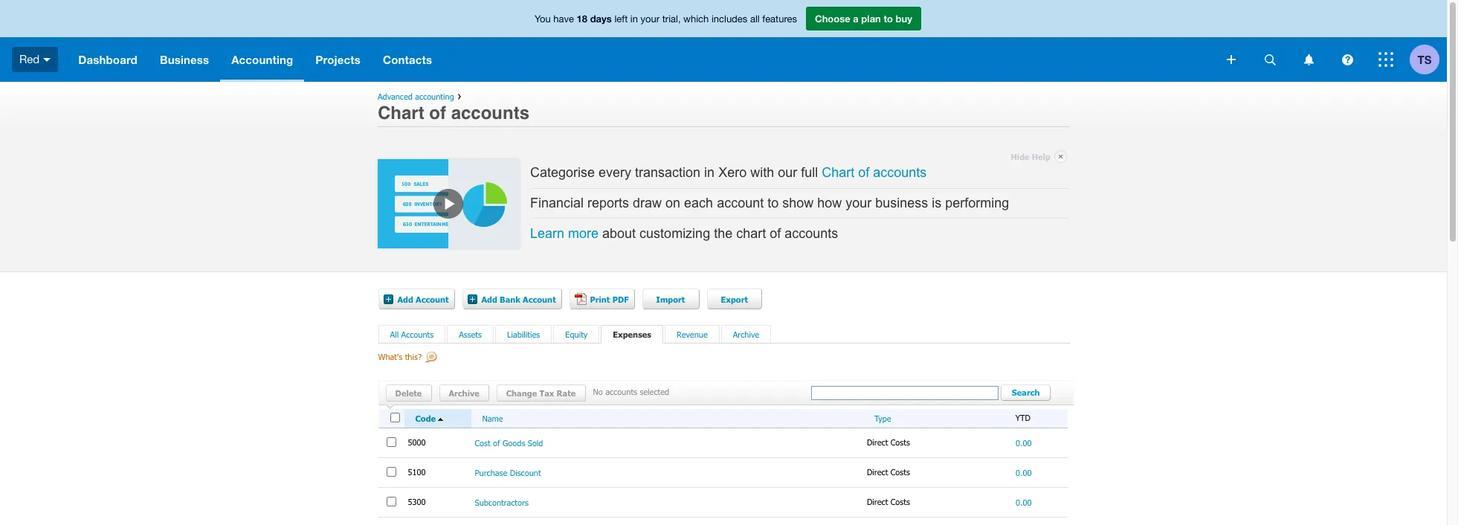 Task type: locate. For each thing, give the bounding box(es) containing it.
3 0.00 from the top
[[1016, 497, 1032, 507]]

days
[[590, 13, 612, 25]]

financial
[[530, 195, 584, 210]]

account
[[717, 195, 764, 210]]

0 vertical spatial 0.00
[[1016, 438, 1032, 447]]

in right left
[[631, 13, 638, 25]]

1 0.00 link from the top
[[1016, 438, 1032, 447]]

accounts
[[401, 329, 434, 339]]

5300
[[408, 497, 428, 507]]

print pdf link
[[569, 288, 635, 309]]

what's this? link
[[378, 352, 438, 372]]

what's
[[378, 352, 403, 362]]

expenses
[[613, 329, 652, 339]]

categorise every transaction in xero with our full chart of accounts
[[530, 165, 927, 180]]

1 vertical spatial your
[[846, 195, 872, 210]]

0 horizontal spatial chart
[[378, 103, 424, 123]]

in left xero
[[704, 165, 715, 180]]

the
[[714, 226, 733, 241]]

liabilities link
[[507, 329, 540, 339]]

discount
[[510, 468, 541, 477]]

red button
[[0, 37, 67, 82]]

learn
[[530, 226, 565, 241]]

0.00 link
[[1016, 438, 1032, 447], [1016, 468, 1032, 477], [1016, 497, 1032, 507]]

None checkbox
[[386, 437, 396, 447]]

0 vertical spatial direct costs
[[867, 437, 913, 447]]

financial reports draw on each account to show how your business is performing
[[530, 195, 1010, 210]]

0 vertical spatial costs
[[891, 437, 910, 447]]

0 vertical spatial your
[[641, 13, 660, 25]]

None text field
[[811, 386, 999, 400]]

costs for discount
[[891, 467, 910, 477]]

direct for discount
[[867, 467, 888, 477]]

0 vertical spatial in
[[631, 13, 638, 25]]

learn more about customizing the chart of accounts
[[530, 226, 838, 241]]

0 horizontal spatial svg image
[[43, 58, 51, 62]]

direct costs for discount
[[867, 467, 913, 477]]

trial,
[[663, 13, 681, 25]]

chart of accounts link
[[822, 165, 927, 180]]

hide help link
[[1011, 148, 1067, 165]]

2 add from the left
[[482, 294, 498, 304]]

2 costs from the top
[[891, 467, 910, 477]]

1 vertical spatial to
[[768, 195, 779, 210]]

performing
[[946, 195, 1010, 210]]

0 horizontal spatial add
[[398, 294, 413, 304]]

name
[[482, 413, 503, 423]]

1 vertical spatial costs
[[891, 467, 910, 477]]

1 vertical spatial in
[[704, 165, 715, 180]]

you have 18 days left in your trial, which includes all features
[[535, 13, 797, 25]]

features
[[763, 13, 797, 25]]

chart
[[378, 103, 424, 123], [822, 165, 855, 180]]

pdf
[[613, 294, 629, 304]]

2 vertical spatial direct costs
[[867, 497, 913, 507]]

of right "full"
[[858, 165, 870, 180]]

reports
[[588, 195, 629, 210]]

accounts
[[451, 103, 530, 123], [873, 165, 927, 180], [785, 226, 838, 241], [606, 386, 637, 396]]

your right how at the top right of page
[[846, 195, 872, 210]]

learn more link
[[530, 226, 599, 241]]

1 vertical spatial 0.00
[[1016, 468, 1032, 477]]

account
[[416, 294, 449, 304], [523, 294, 556, 304]]

chart down advanced
[[378, 103, 424, 123]]

delete
[[395, 388, 422, 398]]

1 account from the left
[[416, 294, 449, 304]]

expenses link
[[613, 329, 652, 339]]

of
[[429, 103, 446, 123], [858, 165, 870, 180], [770, 226, 781, 241], [493, 438, 500, 447]]

archive
[[733, 329, 760, 339], [449, 388, 480, 398]]

equity
[[565, 329, 588, 339]]

5100
[[408, 467, 428, 477]]

2 vertical spatial direct
[[867, 497, 888, 507]]

selected
[[640, 386, 669, 396]]

direct
[[867, 437, 888, 447], [867, 467, 888, 477], [867, 497, 888, 507]]

advanced accounting › chart of accounts
[[378, 89, 530, 123]]

0.00 for of
[[1016, 438, 1032, 447]]

2 horizontal spatial svg image
[[1342, 54, 1353, 65]]

2 account from the left
[[523, 294, 556, 304]]

goods
[[503, 438, 525, 447]]

delete link
[[386, 384, 432, 401]]

1 costs from the top
[[891, 437, 910, 447]]

2 direct from the top
[[867, 467, 888, 477]]

1 vertical spatial archive link
[[439, 384, 489, 401]]

0.00 link for discount
[[1016, 468, 1032, 477]]

0 horizontal spatial in
[[631, 13, 638, 25]]

add up all accounts link
[[398, 294, 413, 304]]

1 vertical spatial 0.00 link
[[1016, 468, 1032, 477]]

1 vertical spatial chart
[[822, 165, 855, 180]]

code link
[[415, 413, 467, 425]]

to left show
[[768, 195, 779, 210]]

None checkbox
[[390, 412, 400, 422], [386, 467, 396, 476], [386, 497, 396, 506], [390, 412, 400, 422], [386, 467, 396, 476], [386, 497, 396, 506]]

cost of goods sold
[[475, 438, 543, 447]]

account up accounts
[[416, 294, 449, 304]]

2 0.00 link from the top
[[1016, 468, 1032, 477]]

transaction
[[635, 165, 701, 180]]

1 0.00 from the top
[[1016, 438, 1032, 447]]

1 horizontal spatial to
[[884, 13, 893, 25]]

business
[[876, 195, 928, 210]]

no
[[593, 386, 603, 396]]

chart right "full"
[[822, 165, 855, 180]]

1 vertical spatial direct costs
[[867, 467, 913, 477]]

of down accounting
[[429, 103, 446, 123]]

purchase
[[475, 468, 507, 477]]

contacts button
[[372, 37, 443, 82]]

0 horizontal spatial account
[[416, 294, 449, 304]]

your left trial,
[[641, 13, 660, 25]]

0 vertical spatial archive
[[733, 329, 760, 339]]

archive down 'export'
[[733, 329, 760, 339]]

1 horizontal spatial add
[[482, 294, 498, 304]]

add left bank
[[482, 294, 498, 304]]

accounts right no
[[606, 386, 637, 396]]

svg image
[[1342, 54, 1353, 65], [1227, 55, 1236, 64], [43, 58, 51, 62]]

1 vertical spatial archive
[[449, 388, 480, 398]]

add bank account link
[[462, 288, 562, 309]]

change tax rate link
[[496, 384, 586, 401]]

change
[[506, 388, 537, 398]]

1 direct costs from the top
[[867, 437, 913, 447]]

0 vertical spatial archive link
[[733, 329, 760, 339]]

1 direct from the top
[[867, 437, 888, 447]]

no accounts selected
[[593, 386, 669, 396]]

account right bank
[[523, 294, 556, 304]]

red
[[19, 53, 40, 65]]

each
[[684, 195, 713, 210]]

have
[[554, 13, 574, 25]]

1 vertical spatial direct
[[867, 467, 888, 477]]

add bank account
[[482, 294, 556, 304]]

2 vertical spatial 0.00
[[1016, 497, 1032, 507]]

to left buy
[[884, 13, 893, 25]]

0 vertical spatial 0.00 link
[[1016, 438, 1032, 447]]

0 vertical spatial chart
[[378, 103, 424, 123]]

0 vertical spatial direct
[[867, 437, 888, 447]]

svg image
[[1379, 52, 1394, 67], [1265, 54, 1276, 65], [1304, 54, 1314, 65]]

assets link
[[459, 329, 482, 339]]

banner
[[0, 0, 1447, 82]]

2 vertical spatial 0.00 link
[[1016, 497, 1032, 507]]

2 direct costs from the top
[[867, 467, 913, 477]]

0 horizontal spatial archive
[[449, 388, 480, 398]]

0 horizontal spatial your
[[641, 13, 660, 25]]

add account
[[398, 294, 449, 304]]

2 0.00 from the top
[[1016, 468, 1032, 477]]

subcontractors
[[475, 497, 529, 507]]

0 horizontal spatial archive link
[[439, 384, 489, 401]]

add
[[398, 294, 413, 304], [482, 294, 498, 304]]

2 vertical spatial costs
[[891, 497, 910, 507]]

is
[[932, 195, 942, 210]]

archive up code link
[[449, 388, 480, 398]]

accounts down show
[[785, 226, 838, 241]]

1 horizontal spatial chart
[[822, 165, 855, 180]]

0 vertical spatial to
[[884, 13, 893, 25]]

print pdf
[[590, 294, 629, 304]]

chart inside advanced accounting › chart of accounts
[[378, 103, 424, 123]]

xero
[[719, 165, 747, 180]]

accounts down ›
[[451, 103, 530, 123]]

of inside advanced accounting › chart of accounts
[[429, 103, 446, 123]]

ts button
[[1410, 37, 1447, 82]]

archive link up code link
[[439, 384, 489, 401]]

1 horizontal spatial account
[[523, 294, 556, 304]]

cost
[[475, 438, 491, 447]]

›
[[458, 89, 462, 102]]

rate
[[557, 388, 576, 398]]

1 add from the left
[[398, 294, 413, 304]]

projects button
[[304, 37, 372, 82]]

archive link down 'export'
[[733, 329, 760, 339]]



Task type: describe. For each thing, give the bounding box(es) containing it.
every
[[599, 165, 632, 180]]

with
[[751, 165, 774, 180]]

show
[[783, 195, 814, 210]]

import
[[656, 294, 685, 304]]

in inside you have 18 days left in your trial, which includes all features
[[631, 13, 638, 25]]

accounts up the business
[[873, 165, 927, 180]]

advanced
[[378, 91, 413, 101]]

5000
[[408, 437, 428, 447]]

0 horizontal spatial to
[[768, 195, 779, 210]]

1 horizontal spatial your
[[846, 195, 872, 210]]

subcontractors link
[[475, 497, 529, 507]]

revenue
[[677, 329, 708, 339]]

chart
[[736, 226, 766, 241]]

2 horizontal spatial svg image
[[1379, 52, 1394, 67]]

accounts inside advanced accounting › chart of accounts
[[451, 103, 530, 123]]

purchase discount
[[475, 468, 541, 477]]

of right the cost
[[493, 438, 500, 447]]

name link
[[482, 413, 503, 423]]

accounting
[[415, 91, 454, 101]]

categorise
[[530, 165, 595, 180]]

type link
[[875, 413, 892, 423]]

type
[[875, 413, 892, 423]]

ts
[[1418, 52, 1432, 66]]

sold
[[528, 438, 543, 447]]

0.00 for discount
[[1016, 468, 1032, 477]]

of right chart
[[770, 226, 781, 241]]

projects
[[316, 53, 361, 66]]

purchase discount link
[[475, 468, 541, 477]]

change tax rate
[[506, 388, 576, 398]]

direct for of
[[867, 437, 888, 447]]

3 direct from the top
[[867, 497, 888, 507]]

includes
[[712, 13, 748, 25]]

cost of goods sold link
[[475, 438, 543, 447]]

all accounts
[[390, 329, 434, 339]]

accounting
[[231, 53, 293, 66]]

0.00 link for of
[[1016, 438, 1032, 447]]

what's this?
[[378, 352, 422, 362]]

buy
[[896, 13, 913, 25]]

search
[[1012, 387, 1040, 397]]

18
[[577, 13, 588, 25]]

tax
[[540, 388, 554, 398]]

draw
[[633, 195, 662, 210]]

import link
[[642, 288, 700, 309]]

hide help
[[1011, 152, 1051, 161]]

which
[[684, 13, 709, 25]]

add for add bank account
[[482, 294, 498, 304]]

this?
[[405, 352, 422, 362]]

1 horizontal spatial archive
[[733, 329, 760, 339]]

dashboard link
[[67, 37, 149, 82]]

all
[[390, 329, 399, 339]]

how
[[818, 195, 842, 210]]

add for add account
[[398, 294, 413, 304]]

revenue link
[[677, 329, 708, 339]]

3 costs from the top
[[891, 497, 910, 507]]

3 direct costs from the top
[[867, 497, 913, 507]]

search button
[[1001, 384, 1051, 402]]

all
[[750, 13, 760, 25]]

our
[[778, 165, 797, 180]]

contacts
[[383, 53, 432, 66]]

on
[[666, 195, 681, 210]]

add account link
[[378, 288, 455, 309]]

full
[[801, 165, 818, 180]]

1 horizontal spatial svg image
[[1304, 54, 1314, 65]]

a
[[853, 13, 859, 25]]

hide
[[1011, 152, 1030, 161]]

1 horizontal spatial archive link
[[733, 329, 760, 339]]

costs for of
[[891, 437, 910, 447]]

choose
[[815, 13, 851, 25]]

direct costs for of
[[867, 437, 913, 447]]

business button
[[149, 37, 220, 82]]

svg image inside red popup button
[[43, 58, 51, 62]]

help
[[1032, 152, 1051, 161]]

export
[[721, 294, 748, 304]]

1 horizontal spatial in
[[704, 165, 715, 180]]

all accounts link
[[390, 329, 434, 339]]

business
[[160, 53, 209, 66]]

code
[[415, 413, 436, 423]]

left
[[615, 13, 628, 25]]

3 0.00 link from the top
[[1016, 497, 1032, 507]]

1 horizontal spatial svg image
[[1227, 55, 1236, 64]]

plan
[[862, 13, 881, 25]]

more
[[568, 226, 599, 241]]

export link
[[707, 288, 762, 309]]

banner containing ts
[[0, 0, 1447, 82]]

0 horizontal spatial svg image
[[1265, 54, 1276, 65]]

bank
[[500, 294, 521, 304]]

liabilities
[[507, 329, 540, 339]]

your inside you have 18 days left in your trial, which includes all features
[[641, 13, 660, 25]]

advanced accounting link
[[378, 91, 454, 101]]



Task type: vqa. For each thing, say whether or not it's contained in the screenshot.
Note
no



